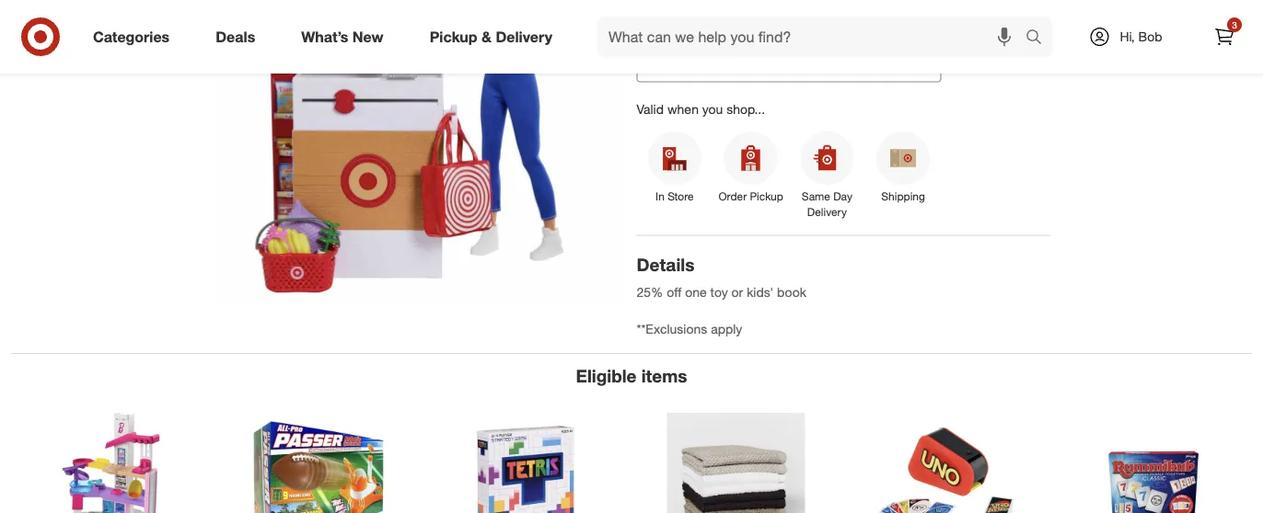 Task type: vqa. For each thing, say whether or not it's contained in the screenshot.
MORE related to Spring Valley
no



Task type: describe. For each thing, give the bounding box(es) containing it.
**exclusions
[[637, 321, 708, 338]]

categories link
[[77, 17, 193, 57]]

hi,
[[1120, 29, 1135, 45]]

in store
[[656, 190, 694, 204]]

off
[[667, 285, 682, 301]]

25%
[[637, 285, 663, 301]]

one
[[685, 285, 707, 301]]

share this offer button
[[637, 42, 942, 82]]

What can we help you find? suggestions appear below search field
[[598, 17, 1031, 57]]

eligible items
[[576, 366, 687, 387]]

same
[[802, 190, 831, 204]]

what's new link
[[286, 17, 407, 57]]

store
[[668, 190, 694, 204]]

deals
[[216, 28, 255, 46]]

new
[[353, 28, 384, 46]]

day
[[834, 190, 853, 204]]

1 vertical spatial offer
[[822, 53, 852, 71]]

categories
[[93, 28, 170, 46]]

search
[[1018, 30, 1062, 47]]

order pickup
[[719, 190, 784, 204]]

&
[[482, 28, 492, 46]]

deals link
[[200, 17, 278, 57]]

save offer button
[[637, 0, 942, 31]]

0 horizontal spatial pickup
[[430, 28, 478, 46]]

eligible
[[576, 366, 637, 387]]

save offer
[[765, 1, 835, 19]]

valid when you shop...
[[637, 101, 765, 117]]

or
[[732, 285, 743, 301]]

bob
[[1139, 29, 1163, 45]]

shipping
[[882, 190, 925, 204]]

same day delivery
[[802, 190, 853, 219]]



Task type: locate. For each thing, give the bounding box(es) containing it.
0 vertical spatial offer
[[803, 1, 835, 19]]

1 vertical spatial delivery
[[807, 206, 847, 219]]

pickup & delivery
[[430, 28, 553, 46]]

order
[[719, 190, 747, 204]]

0 vertical spatial delivery
[[496, 28, 553, 46]]

you
[[703, 101, 723, 117]]

book
[[777, 285, 807, 301]]

1 horizontal spatial delivery
[[807, 206, 847, 219]]

share this offer
[[752, 53, 852, 71]]

offer
[[803, 1, 835, 19], [822, 53, 852, 71]]

save
[[765, 1, 799, 19]]

1 horizontal spatial pickup
[[750, 190, 784, 204]]

valid
[[637, 101, 664, 117]]

delivery right &
[[496, 28, 553, 46]]

hi, bob
[[1120, 29, 1163, 45]]

share
[[752, 53, 791, 71]]

this
[[795, 53, 818, 71]]

details 25% off one toy or kids' book **exclusions apply
[[637, 255, 807, 338]]

toy
[[711, 285, 728, 301]]

delivery down same
[[807, 206, 847, 219]]

in
[[656, 190, 665, 204]]

pickup & delivery link
[[414, 17, 576, 57]]

what's
[[301, 28, 349, 46]]

offer right save on the right top
[[803, 1, 835, 19]]

0 horizontal spatial delivery
[[496, 28, 553, 46]]

shop...
[[727, 101, 765, 117]]

pickup
[[430, 28, 478, 46], [750, 190, 784, 204]]

delivery
[[496, 28, 553, 46], [807, 206, 847, 219]]

0 vertical spatial pickup
[[430, 28, 478, 46]]

3 link
[[1205, 17, 1245, 57]]

pickup right order
[[750, 190, 784, 204]]

3
[[1232, 19, 1238, 30]]

delivery for day
[[807, 206, 847, 219]]

offer right 'this'
[[822, 53, 852, 71]]

items
[[642, 366, 687, 387]]

apply
[[711, 321, 743, 338]]

details
[[637, 255, 695, 276]]

delivery inside pickup & delivery link
[[496, 28, 553, 46]]

what's new
[[301, 28, 384, 46]]

when
[[668, 101, 699, 117]]

delivery for &
[[496, 28, 553, 46]]

kids'
[[747, 285, 774, 301]]

1 vertical spatial pickup
[[750, 190, 784, 204]]

search button
[[1018, 17, 1062, 61]]

pickup left &
[[430, 28, 478, 46]]

delivery inside same day delivery
[[807, 206, 847, 219]]



